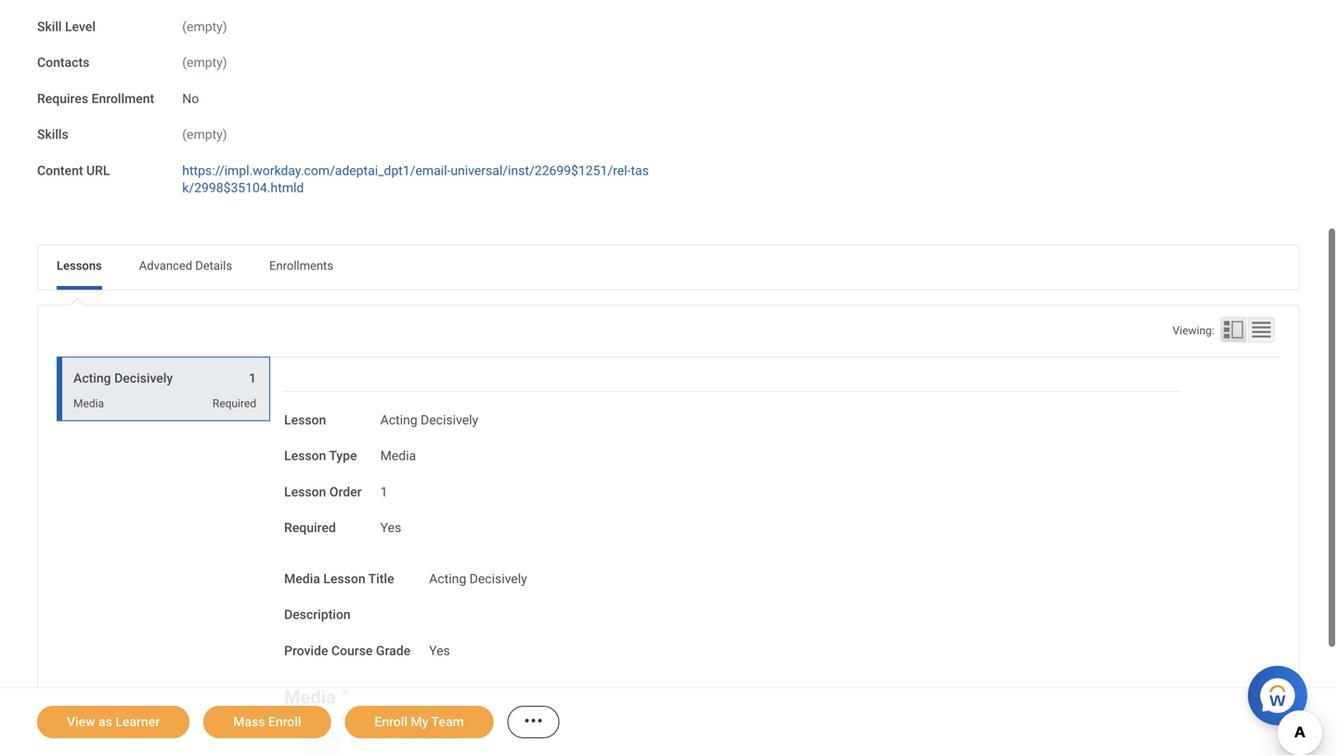 Task type: vqa. For each thing, say whether or not it's contained in the screenshot.
leftmost Acting
yes



Task type: describe. For each thing, give the bounding box(es) containing it.
url
[[86, 160, 110, 175]]

1 vertical spatial required
[[284, 517, 336, 533]]

lesson for lesson type
[[284, 445, 326, 461]]

requires enrollment element
[[182, 77, 199, 105]]

tab list containing lessons
[[38, 242, 1299, 287]]

type
[[329, 445, 357, 461]]

provide
[[284, 640, 328, 656]]

learner
[[115, 714, 160, 730]]

0 horizontal spatial required
[[213, 394, 256, 407]]

content url
[[37, 160, 110, 175]]

as
[[98, 714, 112, 730]]

enroll inside 'button'
[[268, 714, 301, 730]]

related actions image
[[523, 710, 545, 732]]

k/2998$35104.htmld
[[182, 177, 304, 193]]

(empty) for skills
[[182, 124, 227, 139]]

mass enroll button
[[204, 706, 331, 738]]

viewing: option group
[[1173, 314, 1281, 344]]

https://impl.workday.com/adeptai_dpt1/email-universal/inst/22699$1251/rel-tas k/2998$35104.htmld
[[182, 160, 649, 193]]

decisively for lesson
[[421, 409, 478, 425]]

yes for required
[[380, 517, 401, 533]]

view as learner button
[[37, 706, 190, 738]]

0 vertical spatial acting decisively
[[73, 368, 173, 383]]

requires
[[37, 88, 88, 103]]

https://impl.workday.com/adeptai_dpt1/email-
[[182, 160, 451, 175]]

media region
[[284, 680, 1180, 755]]

my
[[411, 714, 429, 730]]

acting decisively element
[[380, 406, 478, 425]]

contacts
[[37, 52, 89, 67]]

mass enroll
[[233, 714, 301, 730]]

media lesson title element
[[429, 557, 527, 585]]

acting for lesson
[[380, 409, 418, 425]]

view as learner
[[67, 714, 160, 730]]

acting decisively for media lesson title
[[429, 568, 527, 584]]

0 vertical spatial acting
[[73, 368, 111, 383]]

viewing:
[[1173, 321, 1215, 334]]

lesson for lesson order
[[284, 481, 326, 497]]

order
[[330, 481, 362, 497]]

lesson order element
[[380, 470, 388, 498]]

1 vertical spatial 1
[[380, 481, 388, 497]]

Toggle to List Detail view radio
[[1220, 314, 1247, 340]]

(empty) for contacts
[[182, 52, 227, 67]]

media element
[[380, 442, 416, 461]]

(empty) for skill level
[[182, 16, 227, 31]]

view
[[67, 714, 95, 730]]

provide course grade element
[[429, 629, 450, 657]]

content
[[37, 160, 83, 175]]

action bar region
[[0, 687, 1337, 755]]

acting decisively for lesson
[[380, 409, 478, 425]]

mass
[[233, 714, 265, 730]]

_pc_ch_lach034.zip link
[[365, 722, 461, 740]]

enroll my team
[[375, 714, 464, 730]]



Task type: locate. For each thing, give the bounding box(es) containing it.
description
[[284, 604, 351, 620]]

0 vertical spatial decisively
[[114, 368, 173, 383]]

lesson down the lesson type
[[284, 481, 326, 497]]

yes down lesson order element
[[380, 517, 401, 533]]

skill
[[37, 16, 62, 31]]

yes for provide course grade
[[429, 640, 450, 656]]

1 horizontal spatial enroll
[[375, 714, 408, 730]]

enroll
[[268, 714, 301, 730], [375, 714, 408, 730]]

grade
[[376, 640, 411, 656]]

provide course grade
[[284, 640, 411, 656]]

tas
[[631, 160, 649, 175]]

required element
[[380, 506, 401, 534]]

1 vertical spatial (empty)
[[182, 52, 227, 67]]

lesson left 'type'
[[284, 445, 326, 461]]

media inside region
[[284, 684, 336, 706]]

enroll left my
[[375, 714, 408, 730]]

Toggle to Grid view radio
[[1248, 314, 1275, 340]]

lesson
[[284, 409, 326, 425], [284, 445, 326, 461], [284, 481, 326, 497], [323, 568, 366, 584]]

skill level
[[37, 16, 96, 31]]

team
[[431, 714, 464, 730]]

enroll inside button
[[375, 714, 408, 730]]

lesson left title at the bottom left
[[323, 568, 366, 584]]

1 enroll from the left
[[268, 714, 301, 730]]

acting
[[73, 368, 111, 383], [380, 409, 418, 425], [429, 568, 466, 584]]

1 vertical spatial decisively
[[421, 409, 478, 425]]

advanced
[[139, 256, 192, 270]]

2 vertical spatial (empty)
[[182, 124, 227, 139]]

1
[[249, 368, 256, 383], [380, 481, 388, 497]]

media
[[73, 394, 104, 407], [380, 445, 416, 461], [284, 568, 320, 584], [284, 684, 336, 706]]

0 horizontal spatial enroll
[[268, 714, 301, 730]]

_pc_ch_lach034.zip
[[365, 726, 461, 739]]

course
[[331, 640, 373, 656]]

https://impl.workday.com/adeptai_dpt1/email-universal/inst/22699$1251/rel-tas k/2998$35104.htmld link
[[182, 156, 649, 193]]

lesson order
[[284, 481, 362, 497]]

level
[[65, 16, 96, 31]]

skills
[[37, 124, 68, 139]]

decisively
[[114, 368, 173, 383], [421, 409, 478, 425], [470, 568, 527, 584]]

title
[[368, 568, 394, 584]]

acting decisively
[[73, 368, 173, 383], [380, 409, 478, 425], [429, 568, 527, 584]]

(empty)
[[182, 16, 227, 31], [182, 52, 227, 67], [182, 124, 227, 139]]

advanced details
[[139, 256, 232, 270]]

1 horizontal spatial acting
[[380, 409, 418, 425]]

2 (empty) from the top
[[182, 52, 227, 67]]

decisively for media lesson title
[[470, 568, 527, 584]]

enrollment
[[92, 88, 154, 103]]

no
[[182, 88, 199, 103]]

lessons
[[57, 256, 102, 270]]

requires enrollment
[[37, 88, 154, 103]]

0 vertical spatial required
[[213, 394, 256, 407]]

1 horizontal spatial yes
[[429, 640, 450, 656]]

lesson up the lesson type
[[284, 409, 326, 425]]

1 vertical spatial acting
[[380, 409, 418, 425]]

tab list
[[38, 242, 1299, 287]]

decisively inside the media lesson title element
[[470, 568, 527, 584]]

0 horizontal spatial yes
[[380, 517, 401, 533]]

2 vertical spatial decisively
[[470, 568, 527, 584]]

0 vertical spatial yes
[[380, 517, 401, 533]]

1 horizontal spatial required
[[284, 517, 336, 533]]

1 (empty) from the top
[[182, 16, 227, 31]]

1 vertical spatial acting decisively
[[380, 409, 478, 425]]

2 horizontal spatial acting
[[429, 568, 466, 584]]

enroll my team button
[[345, 706, 494, 738]]

yes right grade
[[429, 640, 450, 656]]

yes
[[380, 517, 401, 533], [429, 640, 450, 656]]

acting for media lesson title
[[429, 568, 466, 584]]

0 horizontal spatial 1
[[249, 368, 256, 383]]

details
[[195, 256, 232, 270]]

enrollments
[[269, 256, 333, 270]]

universal/inst/22699$1251/rel-
[[451, 160, 631, 175]]

lesson type
[[284, 445, 357, 461]]

0 vertical spatial (empty)
[[182, 16, 227, 31]]

acting inside the media lesson title element
[[429, 568, 466, 584]]

1 horizontal spatial 1
[[380, 481, 388, 497]]

0 horizontal spatial acting
[[73, 368, 111, 383]]

2 vertical spatial acting decisively
[[429, 568, 527, 584]]

media lesson title
[[284, 568, 394, 584]]

3 (empty) from the top
[[182, 124, 227, 139]]

enroll right mass
[[268, 714, 301, 730]]

2 vertical spatial acting
[[429, 568, 466, 584]]

0 vertical spatial 1
[[249, 368, 256, 383]]

2 enroll from the left
[[375, 714, 408, 730]]

lesson for lesson
[[284, 409, 326, 425]]

1 vertical spatial yes
[[429, 640, 450, 656]]

required
[[213, 394, 256, 407], [284, 517, 336, 533]]



